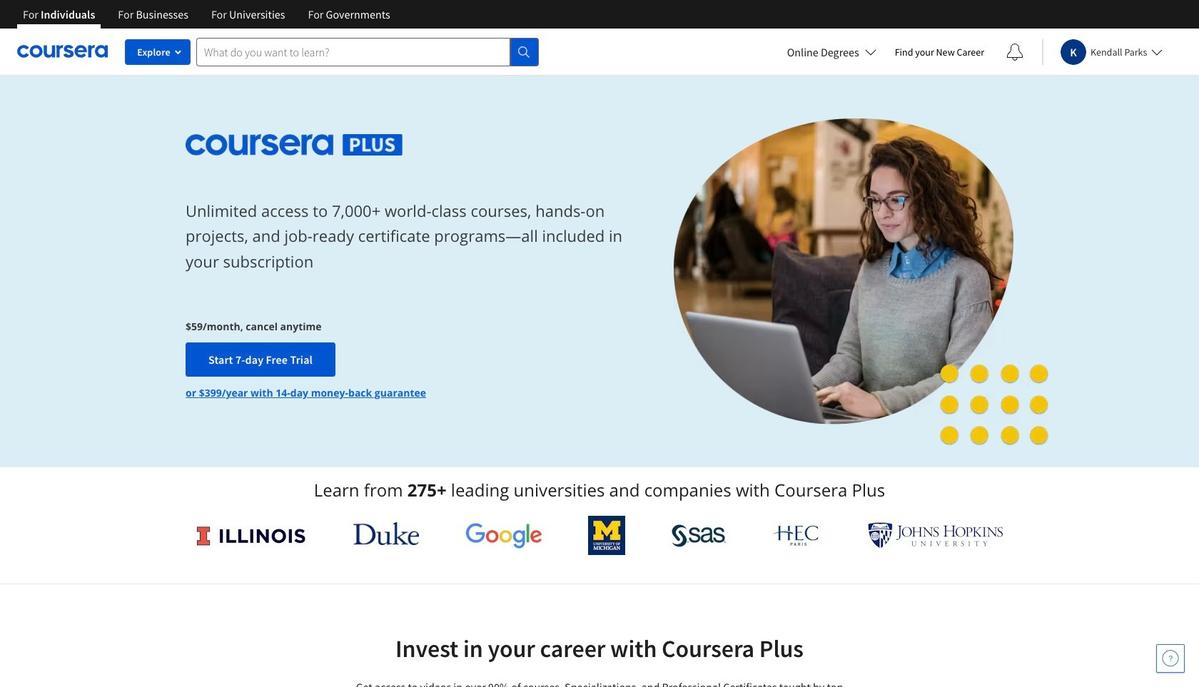 Task type: describe. For each thing, give the bounding box(es) containing it.
hec paris image
[[772, 521, 822, 551]]

help center image
[[1163, 651, 1180, 668]]

university of michigan image
[[589, 516, 626, 556]]

coursera image
[[17, 40, 108, 63]]

google image
[[465, 523, 543, 549]]

coursera plus image
[[186, 134, 403, 155]]

johns hopkins university image
[[868, 523, 1004, 549]]



Task type: vqa. For each thing, say whether or not it's contained in the screenshot.
'Degrees' at the top
no



Task type: locate. For each thing, give the bounding box(es) containing it.
sas image
[[672, 525, 726, 547]]

banner navigation
[[11, 0, 402, 29]]

What do you want to learn? text field
[[196, 37, 511, 66]]

university of illinois at urbana-champaign image
[[196, 525, 307, 547]]

None search field
[[196, 37, 539, 66]]

duke university image
[[353, 523, 419, 546]]



